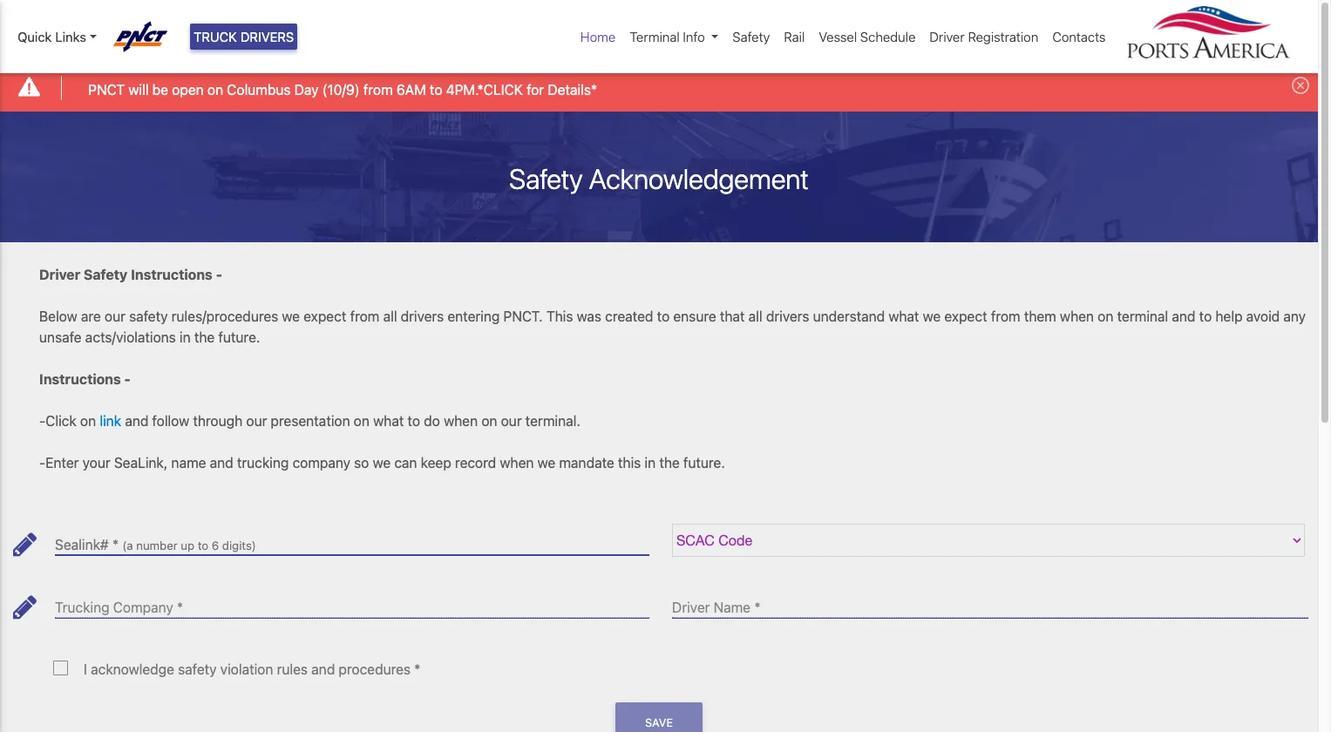 Task type: describe. For each thing, give the bounding box(es) containing it.
safety acknowledgement
[[510, 162, 809, 195]]

through
[[193, 413, 243, 429]]

2 drivers from the left
[[767, 308, 810, 324]]

and right the name
[[210, 455, 234, 471]]

home link
[[574, 20, 623, 54]]

was
[[577, 308, 602, 324]]

driver safety instructions -
[[39, 267, 222, 282]]

rules
[[277, 662, 308, 678]]

driver registration link
[[923, 20, 1046, 54]]

contacts
[[1053, 29, 1106, 44]]

below
[[39, 308, 77, 324]]

vessel schedule
[[819, 29, 916, 44]]

vessel schedule link
[[812, 20, 923, 54]]

i
[[84, 662, 87, 678]]

on up so
[[354, 413, 370, 429]]

on inside alert
[[208, 82, 223, 97]]

to left help
[[1200, 308, 1213, 324]]

avoid
[[1247, 308, 1281, 324]]

1 vertical spatial instructions
[[39, 371, 121, 387]]

pnct
[[88, 82, 125, 97]]

below are our safety rules/procedures we expect from all drivers entering pnct. this was created to ensure that all drivers understand what we expect from them when on terminal and to help avoid any unsafe acts/violations in the future.
[[39, 308, 1307, 345]]

6am
[[397, 82, 426, 97]]

details*
[[548, 82, 598, 97]]

pnct will be open on columbus day (10/9) from 6am to 4pm.*click for details*
[[88, 82, 598, 97]]

what inside below are our safety rules/procedures we expect from all drivers entering pnct. this was created to ensure that all drivers understand what we expect from them when on terminal and to help avoid any unsafe acts/violations in the future.
[[889, 308, 920, 324]]

violation
[[220, 662, 273, 678]]

* right company
[[177, 600, 183, 616]]

that
[[720, 308, 745, 324]]

1 drivers from the left
[[401, 308, 444, 324]]

them
[[1025, 308, 1057, 324]]

info
[[683, 29, 705, 44]]

Trucking Company * text field
[[55, 587, 650, 619]]

driver name *
[[672, 600, 761, 616]]

instructions -
[[39, 371, 131, 387]]

(10/9)
[[323, 82, 360, 97]]

trucking
[[55, 600, 110, 616]]

1 horizontal spatial the
[[660, 455, 680, 471]]

close image
[[1293, 77, 1310, 94]]

safety for safety
[[733, 29, 770, 44]]

1 horizontal spatial our
[[246, 413, 267, 429]]

vessel
[[819, 29, 858, 44]]

entering
[[448, 308, 500, 324]]

trucking
[[237, 455, 289, 471]]

driver for driver safety instructions -
[[39, 267, 80, 282]]

up
[[181, 539, 195, 553]]

terminal info link
[[623, 20, 726, 54]]

2 vertical spatial safety
[[84, 267, 128, 282]]

sealink,
[[114, 455, 168, 471]]

terminal info
[[630, 29, 705, 44]]

click
[[46, 413, 77, 429]]

this
[[618, 455, 641, 471]]

2 horizontal spatial our
[[501, 413, 522, 429]]

to left ensure
[[657, 308, 670, 324]]

driver registration
[[930, 29, 1039, 44]]

day
[[295, 82, 319, 97]]

mandate
[[559, 455, 615, 471]]

enter
[[46, 455, 79, 471]]

safety inside below are our safety rules/procedures we expect from all drivers entering pnct. this was created to ensure that all drivers understand what we expect from them when on terminal and to help avoid any unsafe acts/violations in the future.
[[129, 308, 168, 324]]

future. inside below are our safety rules/procedures we expect from all drivers entering pnct. this was created to ensure that all drivers understand what we expect from them when on terminal and to help avoid any unsafe acts/violations in the future.
[[218, 329, 260, 345]]

and right rules
[[312, 662, 335, 678]]

acknowledgement
[[589, 162, 809, 195]]

truck drivers
[[194, 29, 294, 44]]

1 vertical spatial in
[[645, 455, 656, 471]]

sealink# * (a number up to 6 digits)
[[55, 538, 256, 553]]

-click on link and follow through our presentation on what to do when on our terminal.
[[39, 413, 581, 429]]

rules/procedures
[[172, 308, 278, 324]]

be
[[152, 82, 168, 97]]

truck drivers link
[[190, 24, 298, 50]]

we right the understand
[[923, 308, 941, 324]]

drivers
[[241, 29, 294, 44]]

i acknowledge safety violation rules and procedures *
[[84, 662, 421, 678]]

1 all from the left
[[383, 308, 397, 324]]

open
[[172, 82, 204, 97]]

will
[[129, 82, 149, 97]]

pnct.
[[504, 308, 543, 324]]

when inside below are our safety rules/procedures we expect from all drivers entering pnct. this was created to ensure that all drivers understand what we expect from them when on terminal and to help avoid any unsafe acts/violations in the future.
[[1061, 308, 1095, 324]]

rail
[[784, 29, 805, 44]]

for
[[527, 82, 544, 97]]

pnct will be open on columbus day (10/9) from 6am to 4pm.*click for details* alert
[[0, 64, 1319, 111]]

when for terminal.
[[444, 413, 478, 429]]

driver for driver name *
[[672, 600, 710, 616]]

any
[[1284, 308, 1307, 324]]

* right name
[[755, 600, 761, 616]]

when for this
[[500, 455, 534, 471]]

link link
[[100, 413, 121, 429]]

name
[[714, 600, 751, 616]]

on left link link
[[80, 413, 96, 429]]

terminal.
[[526, 413, 581, 429]]

and inside below are our safety rules/procedures we expect from all drivers entering pnct. this was created to ensure that all drivers understand what we expect from them when on terminal and to help avoid any unsafe acts/violations in the future.
[[1173, 308, 1196, 324]]

name
[[171, 455, 206, 471]]

in inside below are our safety rules/procedures we expect from all drivers entering pnct. this was created to ensure that all drivers understand what we expect from them when on terminal and to help avoid any unsafe acts/violations in the future.
[[180, 329, 191, 345]]

follow
[[152, 413, 189, 429]]

on up record
[[482, 413, 498, 429]]

- down click at the left bottom
[[39, 455, 46, 471]]

our inside below are our safety rules/procedures we expect from all drivers entering pnct. this was created to ensure that all drivers understand what we expect from them when on terminal and to help avoid any unsafe acts/violations in the future.
[[105, 308, 126, 324]]

1 vertical spatial future.
[[684, 455, 726, 471]]



Task type: locate. For each thing, give the bounding box(es) containing it.
4pm.*click
[[446, 82, 523, 97]]

future. right this
[[684, 455, 726, 471]]

2 expect from the left
[[945, 308, 988, 324]]

we right so
[[373, 455, 391, 471]]

all left entering
[[383, 308, 397, 324]]

drivers right that
[[767, 308, 810, 324]]

expect
[[304, 308, 347, 324], [945, 308, 988, 324]]

drivers
[[401, 308, 444, 324], [767, 308, 810, 324]]

1 vertical spatial safety
[[510, 162, 583, 195]]

on
[[208, 82, 223, 97], [1098, 308, 1114, 324], [80, 413, 96, 429], [354, 413, 370, 429], [482, 413, 498, 429]]

safety
[[733, 29, 770, 44], [510, 162, 583, 195], [84, 267, 128, 282]]

and
[[1173, 308, 1196, 324], [125, 413, 149, 429], [210, 455, 234, 471], [312, 662, 335, 678]]

when right them
[[1061, 308, 1095, 324]]

all right that
[[749, 308, 763, 324]]

0 vertical spatial when
[[1061, 308, 1095, 324]]

on left terminal
[[1098, 308, 1114, 324]]

driver up below
[[39, 267, 80, 282]]

instructions up rules/procedures
[[131, 267, 213, 282]]

driver for driver registration
[[930, 29, 965, 44]]

what up -enter your sealink, name and trucking company so we can keep record when we mandate this in the future.
[[373, 413, 404, 429]]

terminal
[[630, 29, 680, 44]]

0 horizontal spatial in
[[180, 329, 191, 345]]

2 all from the left
[[749, 308, 763, 324]]

record
[[455, 455, 496, 471]]

*
[[112, 538, 119, 553], [177, 600, 183, 616], [755, 600, 761, 616], [415, 662, 421, 678]]

- up rules/procedures
[[216, 267, 222, 282]]

company
[[113, 600, 173, 616]]

and right terminal
[[1173, 308, 1196, 324]]

- up enter
[[39, 413, 46, 429]]

the down rules/procedures
[[194, 329, 215, 345]]

1 horizontal spatial all
[[749, 308, 763, 324]]

safety left violation
[[178, 662, 217, 678]]

0 horizontal spatial future.
[[218, 329, 260, 345]]

0 horizontal spatial driver
[[39, 267, 80, 282]]

columbus
[[227, 82, 291, 97]]

to right 6am
[[430, 82, 443, 97]]

from
[[364, 82, 393, 97], [350, 308, 380, 324], [992, 308, 1021, 324]]

when
[[1061, 308, 1095, 324], [444, 413, 478, 429], [500, 455, 534, 471]]

on right open
[[208, 82, 223, 97]]

so
[[354, 455, 369, 471]]

company
[[293, 455, 351, 471]]

1 horizontal spatial drivers
[[767, 308, 810, 324]]

0 horizontal spatial safety
[[84, 267, 128, 282]]

1 horizontal spatial instructions
[[131, 267, 213, 282]]

can
[[395, 455, 417, 471]]

quick links link
[[17, 27, 97, 47]]

future.
[[218, 329, 260, 345], [684, 455, 726, 471]]

1 vertical spatial the
[[660, 455, 680, 471]]

we left mandate
[[538, 455, 556, 471]]

acknowledge
[[91, 662, 174, 678]]

2 horizontal spatial safety
[[733, 29, 770, 44]]

1 vertical spatial when
[[444, 413, 478, 429]]

what right the understand
[[889, 308, 920, 324]]

0 horizontal spatial when
[[444, 413, 478, 429]]

0 vertical spatial safety
[[733, 29, 770, 44]]

in right this
[[645, 455, 656, 471]]

0 vertical spatial future.
[[218, 329, 260, 345]]

0 vertical spatial safety
[[129, 308, 168, 324]]

help
[[1216, 308, 1243, 324]]

what
[[889, 308, 920, 324], [373, 413, 404, 429]]

to inside sealink# * (a number up to 6 digits)
[[198, 539, 209, 553]]

0 horizontal spatial all
[[383, 308, 397, 324]]

when right record
[[500, 455, 534, 471]]

to
[[430, 82, 443, 97], [657, 308, 670, 324], [1200, 308, 1213, 324], [408, 413, 420, 429], [198, 539, 209, 553]]

the
[[194, 329, 215, 345], [660, 455, 680, 471]]

1 horizontal spatial in
[[645, 455, 656, 471]]

0 horizontal spatial instructions
[[39, 371, 121, 387]]

0 vertical spatial in
[[180, 329, 191, 345]]

1 horizontal spatial expect
[[945, 308, 988, 324]]

all
[[383, 308, 397, 324], [749, 308, 763, 324]]

from inside alert
[[364, 82, 393, 97]]

home
[[581, 29, 616, 44]]

safety
[[129, 308, 168, 324], [178, 662, 217, 678]]

-enter your sealink, name and trucking company so we can keep record when we mandate this in the future.
[[39, 455, 726, 471]]

1 horizontal spatial safety
[[178, 662, 217, 678]]

instructions up click at the left bottom
[[39, 371, 121, 387]]

unsafe
[[39, 329, 82, 345]]

schedule
[[861, 29, 916, 44]]

None text field
[[55, 524, 650, 556]]

safety link
[[726, 20, 777, 54]]

contacts link
[[1046, 20, 1113, 54]]

digits)
[[222, 539, 256, 553]]

the right this
[[660, 455, 680, 471]]

to inside alert
[[430, 82, 443, 97]]

created
[[606, 308, 654, 324]]

truck
[[194, 29, 237, 44]]

0 vertical spatial what
[[889, 308, 920, 324]]

procedures
[[339, 662, 411, 678]]

1 horizontal spatial what
[[889, 308, 920, 324]]

2 vertical spatial when
[[500, 455, 534, 471]]

our left terminal.
[[501, 413, 522, 429]]

1 horizontal spatial future.
[[684, 455, 726, 471]]

number
[[136, 539, 178, 553]]

terminal
[[1118, 308, 1169, 324]]

1 vertical spatial driver
[[39, 267, 80, 282]]

driver left registration
[[930, 29, 965, 44]]

0 vertical spatial driver
[[930, 29, 965, 44]]

safety for safety acknowledgement
[[510, 162, 583, 195]]

drivers left entering
[[401, 308, 444, 324]]

in down rules/procedures
[[180, 329, 191, 345]]

0 vertical spatial the
[[194, 329, 215, 345]]

1 horizontal spatial when
[[500, 455, 534, 471]]

6
[[212, 539, 219, 553]]

rail link
[[777, 20, 812, 54]]

0 horizontal spatial safety
[[129, 308, 168, 324]]

link
[[100, 413, 121, 429]]

are
[[81, 308, 101, 324]]

to left do
[[408, 413, 420, 429]]

keep
[[421, 455, 452, 471]]

our right are
[[105, 308, 126, 324]]

do
[[424, 413, 440, 429]]

-
[[216, 267, 222, 282], [124, 371, 131, 387], [39, 413, 46, 429], [39, 455, 46, 471]]

pnct will be open on columbus day (10/9) from 6am to 4pm.*click for details* link
[[88, 79, 598, 100]]

1 horizontal spatial driver
[[672, 600, 710, 616]]

ensure
[[674, 308, 717, 324]]

1 horizontal spatial safety
[[510, 162, 583, 195]]

sealink#
[[55, 538, 109, 553]]

presentation
[[271, 413, 350, 429]]

on inside below are our safety rules/procedures we expect from all drivers entering pnct. this was created to ensure that all drivers understand what we expect from them when on terminal and to help avoid any unsafe acts/violations in the future.
[[1098, 308, 1114, 324]]

(a
[[122, 539, 133, 553]]

quick
[[17, 29, 52, 44]]

our
[[105, 308, 126, 324], [246, 413, 267, 429], [501, 413, 522, 429]]

and right link
[[125, 413, 149, 429]]

1 expect from the left
[[304, 308, 347, 324]]

driver left name
[[672, 600, 710, 616]]

our right through
[[246, 413, 267, 429]]

0 horizontal spatial what
[[373, 413, 404, 429]]

understand
[[813, 308, 885, 324]]

0 horizontal spatial the
[[194, 329, 215, 345]]

quick links
[[17, 29, 86, 44]]

2 horizontal spatial driver
[[930, 29, 965, 44]]

0 horizontal spatial drivers
[[401, 308, 444, 324]]

the inside below are our safety rules/procedures we expect from all drivers entering pnct. this was created to ensure that all drivers understand what we expect from them when on terminal and to help avoid any unsafe acts/violations in the future.
[[194, 329, 215, 345]]

2 horizontal spatial when
[[1061, 308, 1095, 324]]

* right procedures
[[415, 662, 421, 678]]

- down acts/violations
[[124, 371, 131, 387]]

links
[[55, 29, 86, 44]]

registration
[[969, 29, 1039, 44]]

to left 6
[[198, 539, 209, 553]]

safety up acts/violations
[[129, 308, 168, 324]]

when right do
[[444, 413, 478, 429]]

acts/violations
[[85, 329, 176, 345]]

Driver Name * text field
[[672, 587, 1309, 619]]

driver
[[930, 29, 965, 44], [39, 267, 80, 282], [672, 600, 710, 616]]

driver inside driver registration 'link'
[[930, 29, 965, 44]]

0 horizontal spatial our
[[105, 308, 126, 324]]

* left (a
[[112, 538, 119, 553]]

1 vertical spatial safety
[[178, 662, 217, 678]]

trucking company *
[[55, 600, 183, 616]]

0 vertical spatial instructions
[[131, 267, 213, 282]]

0 horizontal spatial expect
[[304, 308, 347, 324]]

1 vertical spatial what
[[373, 413, 404, 429]]

2 vertical spatial driver
[[672, 600, 710, 616]]

we right rules/procedures
[[282, 308, 300, 324]]

your
[[83, 455, 110, 471]]

future. down rules/procedures
[[218, 329, 260, 345]]

we
[[282, 308, 300, 324], [923, 308, 941, 324], [373, 455, 391, 471], [538, 455, 556, 471]]



Task type: vqa. For each thing, say whether or not it's contained in the screenshot.
Billion to the top
no



